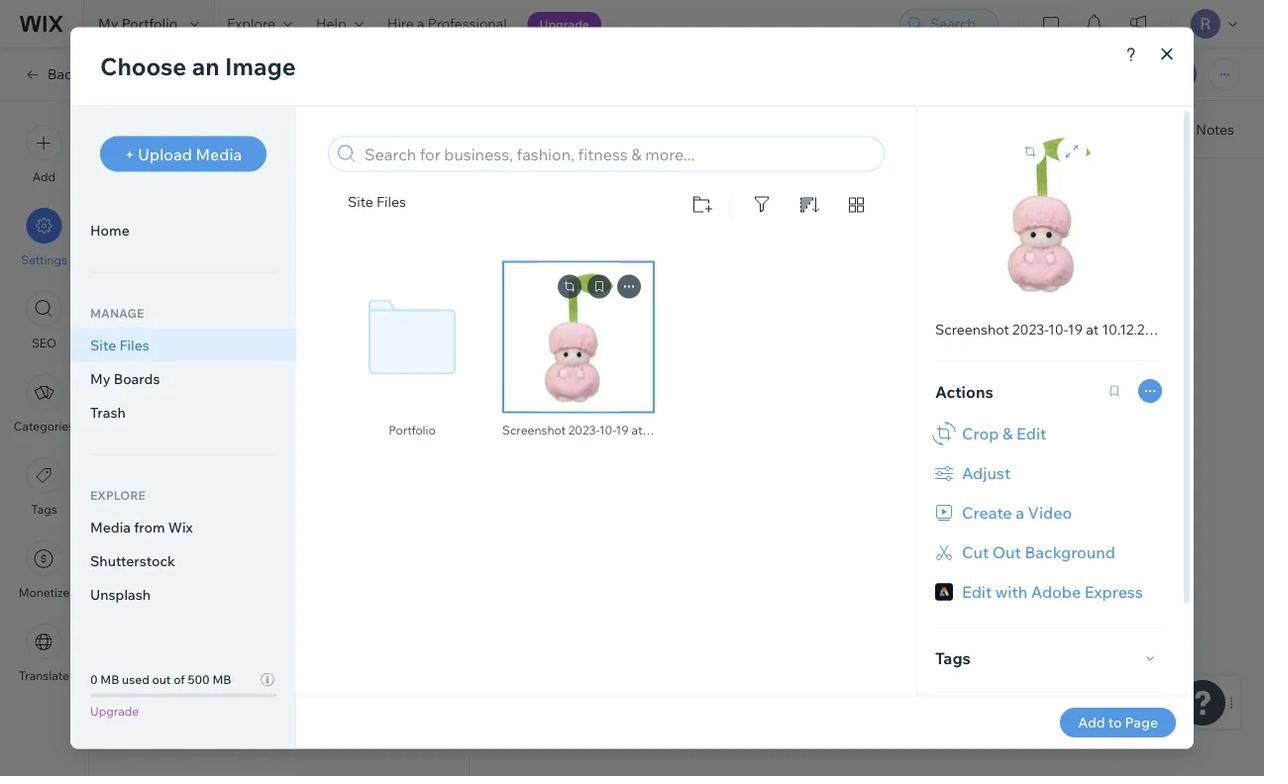 Task type: vqa. For each thing, say whether or not it's contained in the screenshot.
the "Add"
yes



Task type: describe. For each thing, give the bounding box(es) containing it.
tags button
[[26, 458, 62, 517]]

monetize
[[18, 586, 70, 600]]

store!
[[704, 260, 754, 282]]

explore
[[227, 15, 275, 32]]

hire a professional
[[387, 15, 507, 32]]

to
[[648, 260, 665, 282]]

my
[[98, 15, 118, 32]]

Search... field
[[924, 10, 992, 38]]

portfolio
[[122, 15, 178, 32]]

translate
[[19, 669, 69, 684]]

back button
[[24, 65, 79, 83]]

feature
[[119, 610, 168, 628]]

my portfolio
[[98, 15, 178, 32]]

advanced
[[341, 190, 406, 208]]

post settings
[[119, 128, 228, 151]]

date
[[170, 443, 199, 460]]

add button
[[26, 125, 62, 184]]

tags
[[31, 502, 57, 517]]

featured image
[[119, 246, 220, 263]]

publish for publish
[[1120, 65, 1168, 83]]

advanced button
[[279, 178, 469, 221]]

categories
[[14, 419, 75, 434]]

post
[[198, 610, 227, 628]]

settings button
[[21, 208, 67, 268]]

publish button
[[1092, 58, 1197, 90]]

hire
[[387, 15, 414, 32]]

publish date
[[119, 443, 199, 460]]

introduction to our store!
[[539, 260, 754, 282]]

this
[[172, 610, 195, 628]]



Task type: locate. For each thing, give the bounding box(es) containing it.
image
[[180, 246, 220, 263]]

help button
[[304, 0, 375, 48]]

categories button
[[14, 375, 75, 434]]

Writer field
[[150, 551, 410, 585]]

introduction
[[539, 260, 643, 282]]

publish up notes button
[[1120, 65, 1168, 83]]

settings
[[21, 253, 67, 268]]

0 vertical spatial publish
[[1120, 65, 1168, 83]]

add
[[33, 169, 56, 184]]

translate button
[[19, 624, 69, 684]]

1 horizontal spatial publish
[[1120, 65, 1168, 83]]

paragraph
[[514, 119, 582, 136]]

publish for publish date
[[119, 443, 167, 460]]

Add a Catchy Title text field
[[500, 183, 1220, 213]]

paragraph button
[[510, 114, 601, 142]]

publish inside button
[[1120, 65, 1168, 83]]

featured
[[119, 246, 177, 263]]

monetize button
[[18, 541, 70, 600]]

upgrade
[[540, 16, 589, 31]]

notes button
[[1160, 116, 1240, 143]]

back
[[48, 65, 79, 83]]

settings
[[160, 128, 228, 151]]

post
[[119, 128, 156, 151]]

menu containing add
[[0, 113, 88, 696]]

our
[[670, 260, 699, 282]]

professional
[[428, 15, 507, 32]]

publish
[[1120, 65, 1168, 83], [119, 443, 167, 460]]

menu
[[0, 113, 88, 696]]

0 horizontal spatial publish
[[119, 443, 167, 460]]

writer
[[119, 526, 159, 543]]

notes
[[1196, 120, 1234, 138]]

a
[[417, 15, 425, 32]]

Publish date field
[[150, 468, 432, 501]]

feature this post
[[119, 610, 227, 628]]

seo button
[[26, 291, 62, 351]]

hire a professional link
[[375, 0, 519, 48]]

help
[[316, 15, 347, 32]]

seo
[[32, 336, 57, 351]]

upgrade button
[[528, 12, 601, 36]]

publish left date
[[119, 443, 167, 460]]

1 vertical spatial publish
[[119, 443, 167, 460]]



